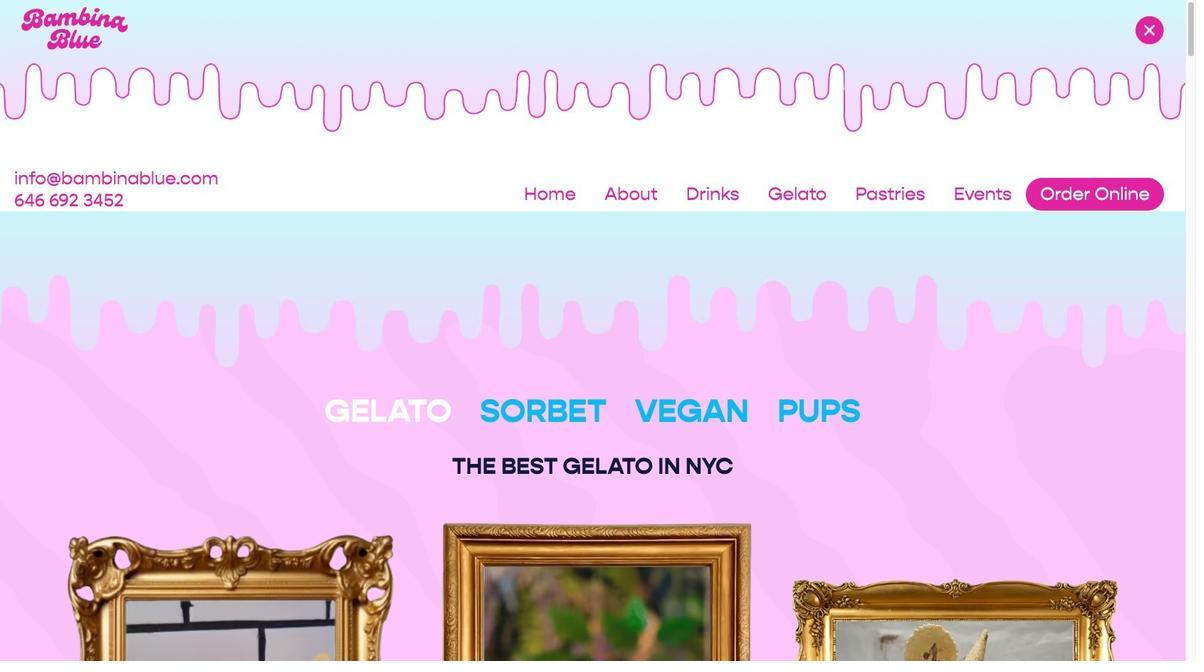 Task type: locate. For each thing, give the bounding box(es) containing it.
svg image
[[1149, 68, 1164, 84]]



